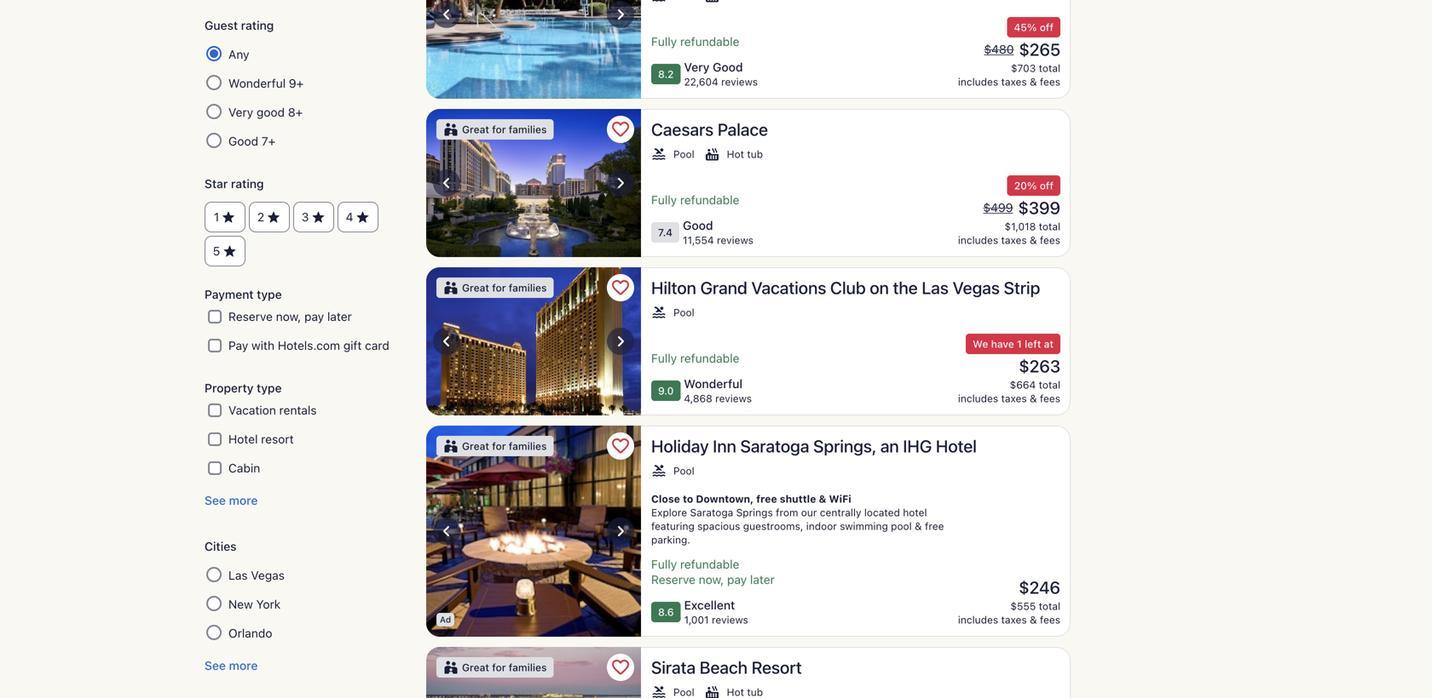 Task type: vqa. For each thing, say whether or not it's contained in the screenshot.
1st Fully from the bottom
yes



Task type: locate. For each thing, give the bounding box(es) containing it.
more down 'orlando'
[[229, 659, 258, 674]]

1 horizontal spatial 1
[[1017, 338, 1022, 350]]

3 families from the top
[[509, 441, 547, 453]]

1 horizontal spatial hotel
[[936, 436, 977, 456]]

holiday inn saratoga springs, an ihg hotel
[[651, 436, 977, 456]]

indoor
[[806, 521, 837, 533]]

2 off from the top
[[1040, 180, 1054, 192]]

fees down $263
[[1040, 393, 1060, 405]]

2 great from the top
[[462, 282, 489, 294]]

& down $664
[[1030, 393, 1037, 405]]

off
[[1040, 21, 1054, 33], [1040, 180, 1054, 192]]

york
[[256, 598, 281, 612]]

holiday
[[651, 436, 709, 456]]

families for caesars
[[509, 124, 547, 136]]

rating
[[241, 18, 274, 33], [231, 177, 264, 191]]

free up springs
[[756, 494, 777, 505]]

small image down sirata on the left bottom of the page
[[651, 685, 667, 699]]

fully refundable
[[651, 35, 739, 49], [651, 193, 739, 207], [651, 352, 739, 366]]

4
[[346, 210, 353, 224]]

0 vertical spatial good
[[713, 60, 743, 74]]

free
[[756, 494, 777, 505], [925, 521, 944, 533]]

very
[[684, 60, 710, 74], [228, 105, 253, 119]]

total down $246 at the bottom
[[1039, 601, 1060, 613]]

xsmall image for 3
[[311, 210, 326, 225]]

springs
[[736, 507, 773, 519]]

very inside the very good 22,604 reviews
[[684, 60, 710, 74]]

2 see more button from the top
[[205, 659, 406, 674]]

from
[[776, 507, 798, 519]]

hotel
[[903, 507, 927, 519]]

reviews inside wonderful 4,868 reviews
[[715, 393, 752, 405]]

off right 20%
[[1040, 180, 1054, 192]]

taxes down $703
[[1001, 76, 1027, 88]]

0 vertical spatial rating
[[241, 18, 274, 33]]

0 vertical spatial off
[[1040, 21, 1054, 33]]

very up 22,604
[[684, 60, 710, 74]]

2 families from the top
[[509, 282, 547, 294]]

3 fully from the top
[[651, 352, 677, 366]]

total down "$399"
[[1039, 221, 1060, 233]]

refundable up the very good 22,604 reviews
[[680, 35, 739, 49]]

1 vertical spatial type
[[257, 382, 282, 396]]

0 vertical spatial very
[[684, 60, 710, 74]]

see more for orlando
[[205, 659, 258, 674]]

0 vertical spatial more
[[229, 494, 258, 508]]

1 vertical spatial 1
[[1017, 338, 1022, 350]]

0 horizontal spatial vegas
[[251, 569, 285, 583]]

& inside $499 $399 $1,018 total includes taxes & fees
[[1030, 234, 1037, 246]]

1 see more button from the top
[[205, 494, 406, 509]]

new york
[[228, 598, 281, 612]]

small image up close
[[651, 464, 667, 479]]

refundable for wonderful
[[680, 352, 739, 366]]

hotel right ihg on the right
[[936, 436, 977, 456]]

1 off from the top
[[1040, 21, 1054, 33]]

3 great from the top
[[462, 441, 489, 453]]

show next image for treasure island – ti las vegas hotel  casino, a radisson hotel image
[[610, 4, 631, 25]]

0 horizontal spatial very
[[228, 105, 253, 119]]

3 fully refundable from the top
[[651, 352, 739, 366]]

saratoga right inn
[[740, 436, 809, 456]]

$480
[[984, 42, 1014, 56]]

2 vertical spatial fully refundable
[[651, 352, 739, 366]]

0 vertical spatial vegas
[[953, 278, 1000, 298]]

1 horizontal spatial vegas
[[953, 278, 1000, 298]]

& down hotel
[[915, 521, 922, 533]]

4 total from the top
[[1039, 601, 1060, 613]]

1 total from the top
[[1039, 62, 1060, 74]]

0 vertical spatial see more button
[[205, 494, 406, 509]]

wonderful
[[228, 76, 286, 90], [684, 377, 743, 391]]

4 taxes from the top
[[1001, 615, 1027, 627]]

total
[[1039, 62, 1060, 74], [1039, 221, 1060, 233], [1039, 379, 1060, 391], [1039, 601, 1060, 613]]

2 see more from the top
[[205, 659, 258, 674]]

1 for from the top
[[492, 124, 506, 136]]

2 type from the top
[[257, 382, 282, 396]]

great for families for caesars
[[462, 124, 547, 136]]

fully up 9.0
[[651, 352, 677, 366]]

3 pool from the top
[[673, 465, 694, 477]]

45%
[[1014, 21, 1037, 33]]

type for property type
[[257, 382, 282, 396]]

1 more from the top
[[229, 494, 258, 508]]

refundable up good 11,554 reviews
[[680, 193, 739, 207]]

good
[[713, 60, 743, 74], [228, 134, 258, 148], [683, 219, 713, 233]]

1 vertical spatial wonderful
[[684, 377, 743, 391]]

pay with hotels.com gift card
[[228, 339, 389, 353]]

hotel resort
[[228, 433, 294, 447]]

type
[[257, 288, 282, 302], [257, 382, 282, 396]]

see for cabin
[[205, 494, 226, 508]]

off right 45%
[[1040, 21, 1054, 33]]

0 vertical spatial see
[[205, 494, 226, 508]]

club
[[830, 278, 866, 298]]

now, up pay with hotels.com gift card
[[276, 310, 301, 324]]

1 horizontal spatial now,
[[699, 573, 724, 587]]

fully refundable for hilton
[[651, 352, 739, 366]]

1 horizontal spatial free
[[925, 521, 944, 533]]

0 vertical spatial fully refundable
[[651, 35, 739, 49]]

good
[[257, 105, 285, 119]]

see more down 'orlando'
[[205, 659, 258, 674]]

1 horizontal spatial wonderful
[[684, 377, 743, 391]]

fees inside $246 $555 total includes taxes & fees
[[1040, 615, 1060, 627]]

more
[[229, 494, 258, 508], [229, 659, 258, 674]]

1 vertical spatial see more button
[[205, 659, 406, 674]]

1 fees from the top
[[1040, 76, 1060, 88]]

$246 $555 total includes taxes & fees
[[958, 578, 1060, 627]]

3 refundable from the top
[[680, 352, 739, 366]]

2 for from the top
[[492, 282, 506, 294]]

we have 1 left at $263 $664 total includes taxes & fees
[[958, 338, 1060, 405]]

refundable up wonderful 4,868 reviews
[[680, 352, 739, 366]]

fully inside the fully refundable reserve now, pay later
[[651, 558, 677, 572]]

0 vertical spatial later
[[327, 310, 352, 324]]

0 horizontal spatial saratoga
[[690, 507, 733, 519]]

off for $399
[[1040, 180, 1054, 192]]

9+
[[289, 76, 304, 90]]

las right the
[[922, 278, 949, 298]]

1 vertical spatial later
[[750, 573, 775, 587]]

wonderful inside wonderful 4,868 reviews
[[684, 377, 743, 391]]

1 vertical spatial fully refundable
[[651, 193, 739, 207]]

0 vertical spatial see more
[[205, 494, 258, 508]]

reviews right 22,604
[[721, 76, 758, 88]]

springs,
[[813, 436, 876, 456]]

2 fees from the top
[[1040, 234, 1060, 246]]

property type
[[205, 382, 282, 396]]

1 vertical spatial rating
[[231, 177, 264, 191]]

fully down the parking.
[[651, 558, 677, 572]]

includes inside the $480 $265 $703 total includes taxes & fees
[[958, 76, 998, 88]]

0 vertical spatial wonderful
[[228, 76, 286, 90]]

later down guestrooms,
[[750, 573, 775, 587]]

have
[[991, 338, 1014, 350]]

3 total from the top
[[1039, 379, 1060, 391]]

xsmall image for 1
[[221, 210, 236, 225]]

great for caesars palace
[[462, 124, 489, 136]]

taxes down $555
[[1001, 615, 1027, 627]]

0 horizontal spatial 1
[[214, 210, 219, 224]]

xsmall image
[[221, 210, 236, 225], [311, 210, 326, 225], [355, 210, 370, 225], [222, 244, 237, 259]]

$480 $265 $703 total includes taxes & fees
[[958, 39, 1060, 88]]

small image down hilton
[[651, 305, 667, 321]]

& down $555
[[1030, 615, 1037, 627]]

1 see more from the top
[[205, 494, 258, 508]]

fees
[[1040, 76, 1060, 88], [1040, 234, 1060, 246], [1040, 393, 1060, 405], [1040, 615, 1060, 627]]

1 includes from the top
[[958, 76, 998, 88]]

4,868
[[684, 393, 712, 405]]

refundable for good
[[680, 193, 739, 207]]

& down $703
[[1030, 76, 1037, 88]]

refundable
[[680, 35, 739, 49], [680, 193, 739, 207], [680, 352, 739, 366], [680, 558, 739, 572]]

1 horizontal spatial later
[[750, 573, 775, 587]]

0 vertical spatial type
[[257, 288, 282, 302]]

great for families for holiday
[[462, 441, 547, 453]]

explore
[[651, 507, 687, 519]]

reserve up the 8.6
[[651, 573, 696, 587]]

see more
[[205, 494, 258, 508], [205, 659, 258, 674]]

refundable for very
[[680, 35, 739, 49]]

type up vacation rentals
[[257, 382, 282, 396]]

later up gift
[[327, 310, 352, 324]]

for for holiday inn saratoga springs, an ihg hotel
[[492, 441, 506, 453]]

3 for from the top
[[492, 441, 506, 453]]

includes inside $499 $399 $1,018 total includes taxes & fees
[[958, 234, 998, 246]]

total inside $499 $399 $1,018 total includes taxes & fees
[[1039, 221, 1060, 233]]

1 families from the top
[[509, 124, 547, 136]]

taxes inside $246 $555 total includes taxes & fees
[[1001, 615, 1027, 627]]

& inside the $480 $265 $703 total includes taxes & fees
[[1030, 76, 1037, 88]]

fully refundable up wonderful 4,868 reviews
[[651, 352, 739, 366]]

2 total from the top
[[1039, 221, 1060, 233]]

good up 11,554
[[683, 219, 713, 233]]

saratoga inside 'close to downtown, free shuttle & wifi explore saratoga springs from our centrally located hotel featuring spacious guestrooms, indoor swimming pool & free parking.'
[[690, 507, 733, 519]]

2 fully refundable from the top
[[651, 193, 739, 207]]

1 great from the top
[[462, 124, 489, 136]]

4 refundable from the top
[[680, 558, 739, 572]]

see more button down resort
[[205, 494, 406, 509]]

$499 $399 $1,018 total includes taxes & fees
[[958, 198, 1060, 246]]

more down cabin
[[229, 494, 258, 508]]

rating for star rating
[[231, 177, 264, 191]]

small image
[[443, 280, 459, 296], [651, 305, 667, 321], [651, 464, 667, 479], [443, 661, 459, 676], [651, 685, 667, 699]]

fully
[[651, 35, 677, 49], [651, 193, 677, 207], [651, 352, 677, 366], [651, 558, 677, 572]]

2 see from the top
[[205, 659, 226, 674]]

see
[[205, 494, 226, 508], [205, 659, 226, 674]]

1 vertical spatial saratoga
[[690, 507, 733, 519]]

1 down star
[[214, 210, 219, 224]]

1 see from the top
[[205, 494, 226, 508]]

1 vertical spatial reserve
[[651, 573, 696, 587]]

vegas
[[953, 278, 1000, 298], [251, 569, 285, 583]]

4 fully from the top
[[651, 558, 677, 572]]

our
[[801, 507, 817, 519]]

wonderful for 4,868
[[684, 377, 743, 391]]

3 great for families from the top
[[462, 441, 547, 453]]

total down $263
[[1039, 379, 1060, 391]]

1 vertical spatial see more
[[205, 659, 258, 674]]

wonderful up 4,868
[[684, 377, 743, 391]]

includes inside we have 1 left at $263 $664 total includes taxes & fees
[[958, 393, 998, 405]]

1 vertical spatial exterior image
[[426, 648, 641, 699]]

featuring
[[651, 521, 695, 533]]

1 vertical spatial las
[[228, 569, 248, 583]]

1 horizontal spatial saratoga
[[740, 436, 809, 456]]

wonderful up very good 8+
[[228, 76, 286, 90]]

saratoga up spacious
[[690, 507, 733, 519]]

great
[[462, 124, 489, 136], [462, 282, 489, 294], [462, 441, 489, 453], [462, 662, 489, 674]]

fees down $265
[[1040, 76, 1060, 88]]

good inside good 11,554 reviews
[[683, 219, 713, 233]]

1 fully from the top
[[651, 35, 677, 49]]

show previous image for caesars palace image
[[436, 173, 457, 193]]

4 great from the top
[[462, 662, 489, 674]]

1 vertical spatial good
[[228, 134, 258, 148]]

22,604
[[684, 76, 718, 88]]

good up 22,604
[[713, 60, 743, 74]]

palace
[[718, 119, 768, 139]]

ad
[[440, 615, 451, 625]]

5
[[213, 244, 220, 258]]

las up new
[[228, 569, 248, 583]]

2 vertical spatial good
[[683, 219, 713, 233]]

pool
[[891, 521, 912, 533]]

taxes down $664
[[1001, 393, 1027, 405]]

1 refundable from the top
[[680, 35, 739, 49]]

reviews right 11,554
[[717, 234, 753, 246]]

now,
[[276, 310, 301, 324], [699, 573, 724, 587]]

2 refundable from the top
[[680, 193, 739, 207]]

reserve down payment type
[[228, 310, 273, 324]]

total inside the $480 $265 $703 total includes taxes & fees
[[1039, 62, 1060, 74]]

taxes
[[1001, 76, 1027, 88], [1001, 234, 1027, 246], [1001, 393, 1027, 405], [1001, 615, 1027, 627]]

ihg
[[903, 436, 932, 456]]

1 horizontal spatial very
[[684, 60, 710, 74]]

1 vertical spatial pay
[[727, 573, 747, 587]]

for
[[492, 124, 506, 136], [492, 282, 506, 294], [492, 441, 506, 453], [492, 662, 506, 674]]

small image up show previous image for hilton grand vacations club on the las vegas strip
[[443, 280, 459, 296]]

1 type from the top
[[257, 288, 282, 302]]

2 includes from the top
[[958, 234, 998, 246]]

xsmall image right 3
[[311, 210, 326, 225]]

2 more from the top
[[229, 659, 258, 674]]

1 great for families from the top
[[462, 124, 547, 136]]

very good 22,604 reviews
[[684, 60, 758, 88]]

front of property - evening/night image
[[426, 268, 641, 416]]

tub
[[747, 148, 763, 160]]

wonderful 4,868 reviews
[[684, 377, 752, 405]]

reviews right 4,868
[[715, 393, 752, 405]]

0 horizontal spatial pay
[[304, 310, 324, 324]]

fully refundable up 22,604
[[651, 35, 739, 49]]

1
[[214, 210, 219, 224], [1017, 338, 1022, 350]]

saratoga
[[740, 436, 809, 456], [690, 507, 733, 519]]

1 taxes from the top
[[1001, 76, 1027, 88]]

4 includes from the top
[[958, 615, 998, 627]]

great for holiday inn saratoga springs, an ihg hotel
[[462, 441, 489, 453]]

total down $265
[[1039, 62, 1060, 74]]

resort
[[261, 433, 294, 447]]

fees inside $499 $399 $1,018 total includes taxes & fees
[[1040, 234, 1060, 246]]

fees down $246 at the bottom
[[1040, 615, 1060, 627]]

hotel up cabin
[[228, 433, 258, 447]]

1 vertical spatial very
[[228, 105, 253, 119]]

inn
[[713, 436, 736, 456]]

1 horizontal spatial pay
[[727, 573, 747, 587]]

0 vertical spatial now,
[[276, 310, 301, 324]]

fully for very good
[[651, 35, 677, 49]]

pool down hilton
[[673, 307, 694, 319]]

1 vertical spatial now,
[[699, 573, 724, 587]]

pool down caesars
[[673, 148, 694, 160]]

type up reserve now, pay later
[[257, 288, 282, 302]]

$555
[[1010, 601, 1036, 613]]

reviews inside excellent 1,001 reviews
[[712, 615, 748, 627]]

reserve
[[228, 310, 273, 324], [651, 573, 696, 587]]

1 vertical spatial more
[[229, 659, 258, 674]]

refundable down spacious
[[680, 558, 739, 572]]

0 vertical spatial pool
[[673, 148, 694, 160]]

reviews inside good 11,554 reviews
[[717, 234, 753, 246]]

fully up 8.2
[[651, 35, 677, 49]]

see more button down 'orlando'
[[205, 659, 406, 674]]

1 horizontal spatial las
[[922, 278, 949, 298]]

xsmall image left 2
[[221, 210, 236, 225]]

see more down cabin
[[205, 494, 258, 508]]

1 left the left
[[1017, 338, 1022, 350]]

2 vertical spatial pool
[[673, 465, 694, 477]]

good left 7+
[[228, 134, 258, 148]]

vegas left strip
[[953, 278, 1000, 298]]

wonderful for 9+
[[228, 76, 286, 90]]

small image
[[651, 0, 667, 3], [705, 0, 720, 3], [443, 122, 459, 137], [651, 147, 667, 162], [705, 147, 720, 162], [443, 439, 459, 454], [705, 685, 720, 699]]

left
[[1025, 338, 1041, 350]]

rating up any
[[241, 18, 274, 33]]

vegas up york
[[251, 569, 285, 583]]

free down hotel
[[925, 521, 944, 533]]

2
[[257, 210, 264, 224]]

the
[[893, 278, 918, 298]]

4 great for families from the top
[[462, 662, 547, 674]]

1 vertical spatial see
[[205, 659, 226, 674]]

xsmall image for 5
[[222, 244, 237, 259]]

fully for wonderful
[[651, 352, 677, 366]]

2 fully from the top
[[651, 193, 677, 207]]

pool down the holiday
[[673, 465, 694, 477]]

excellent
[[684, 599, 735, 613]]

0 horizontal spatial wonderful
[[228, 76, 286, 90]]

fees inside we have 1 left at $263 $664 total includes taxes & fees
[[1040, 393, 1060, 405]]

& down "$1,018" on the right top of page
[[1030, 234, 1037, 246]]

1 vertical spatial pool
[[673, 307, 694, 319]]

now, up excellent
[[699, 573, 724, 587]]

refundable inside the fully refundable reserve now, pay later
[[680, 558, 739, 572]]

20%
[[1014, 180, 1037, 192]]

2 pool from the top
[[673, 307, 694, 319]]

xsmall image right 4
[[355, 210, 370, 225]]

0 vertical spatial exterior image
[[426, 109, 641, 257]]

fully refundable up good 11,554 reviews
[[651, 193, 739, 207]]

show next image for hilton grand vacations club on the las vegas strip image
[[610, 332, 631, 352]]

1 horizontal spatial reserve
[[651, 573, 696, 587]]

reviews down excellent
[[712, 615, 748, 627]]

exterior image
[[426, 109, 641, 257], [426, 648, 641, 699]]

pay up excellent
[[727, 573, 747, 587]]

caesars palace
[[651, 119, 768, 139]]

3 taxes from the top
[[1001, 393, 1027, 405]]

rating right star
[[231, 177, 264, 191]]

taxes down "$1,018" on the right top of page
[[1001, 234, 1027, 246]]

xsmall image right 5
[[222, 244, 237, 259]]

fully up 7.4
[[651, 193, 677, 207]]

4 fees from the top
[[1040, 615, 1060, 627]]

3 includes from the top
[[958, 393, 998, 405]]

very left good
[[228, 105, 253, 119]]

3 fees from the top
[[1040, 393, 1060, 405]]

pay up the "hotels.com"
[[304, 310, 324, 324]]

2 taxes from the top
[[1001, 234, 1027, 246]]

0 vertical spatial free
[[756, 494, 777, 505]]

show previous image for treasure island – ti las vegas hotel  casino, a radisson hotel image
[[436, 4, 457, 25]]

$499 button
[[982, 200, 1015, 216]]

fees down "$399"
[[1040, 234, 1060, 246]]

2 great for families from the top
[[462, 282, 547, 294]]

0 vertical spatial reserve
[[228, 310, 273, 324]]

1 vertical spatial off
[[1040, 180, 1054, 192]]

more for cabin
[[229, 494, 258, 508]]



Task type: describe. For each thing, give the bounding box(es) containing it.
0 horizontal spatial now,
[[276, 310, 301, 324]]

orlando
[[228, 627, 272, 641]]

taxes inside the $480 $265 $703 total includes taxes & fees
[[1001, 76, 1027, 88]]

$664
[[1010, 379, 1036, 391]]

very for very good 8+
[[228, 105, 253, 119]]

pay
[[228, 339, 248, 353]]

to
[[683, 494, 693, 505]]

parking.
[[651, 534, 690, 546]]

0 horizontal spatial later
[[327, 310, 352, 324]]

see more button for orlando
[[205, 659, 406, 674]]

see for orlando
[[205, 659, 226, 674]]

now, inside the fully refundable reserve now, pay later
[[699, 573, 724, 587]]

show previous image for holiday inn saratoga springs, an ihg hotel image
[[436, 522, 457, 542]]

later inside the fully refundable reserve now, pay later
[[750, 573, 775, 587]]

sirata
[[651, 658, 696, 678]]

with
[[251, 339, 275, 353]]

1 vertical spatial free
[[925, 521, 944, 533]]

cabin
[[228, 462, 260, 476]]

1 fully refundable from the top
[[651, 35, 739, 49]]

star
[[205, 177, 228, 191]]

on
[[870, 278, 889, 298]]

7.4
[[658, 227, 673, 239]]

45% off
[[1014, 21, 1054, 33]]

reviews for excellent
[[712, 615, 748, 627]]

1 inside we have 1 left at $263 $664 total includes taxes & fees
[[1017, 338, 1022, 350]]

swimming
[[840, 521, 888, 533]]

$263
[[1019, 356, 1060, 376]]

resort
[[752, 658, 802, 678]]

total inside $246 $555 total includes taxes & fees
[[1039, 601, 1060, 613]]

reviews inside the very good 22,604 reviews
[[721, 76, 758, 88]]

xsmall image for 4
[[355, 210, 370, 225]]

more for orlando
[[229, 659, 258, 674]]

1 exterior image from the top
[[426, 109, 641, 257]]

pool for hilton
[[673, 307, 694, 319]]

great for families for hilton
[[462, 282, 547, 294]]

reserve now, pay later
[[228, 310, 352, 324]]

& left wifi
[[819, 494, 826, 505]]

great for hilton grand vacations club on the las vegas strip
[[462, 282, 489, 294]]

show next image for caesars palace image
[[610, 173, 631, 193]]

las vegas
[[228, 569, 285, 583]]

very good 8+
[[228, 105, 303, 119]]

for for caesars palace
[[492, 124, 506, 136]]

any
[[228, 47, 249, 61]]

card
[[365, 339, 389, 353]]

close to downtown, free shuttle & wifi explore saratoga springs from our centrally located hotel featuring spacious guestrooms, indoor swimming pool & free parking.
[[651, 494, 944, 546]]

show previous image for hilton grand vacations club on the las vegas strip image
[[436, 332, 457, 352]]

8+
[[288, 105, 303, 119]]

pay inside the fully refundable reserve now, pay later
[[727, 573, 747, 587]]

families for holiday
[[509, 441, 547, 453]]

shuttle
[[780, 494, 816, 505]]

sirata beach resort
[[651, 658, 802, 678]]

located
[[864, 507, 900, 519]]

cities
[[205, 540, 237, 554]]

guest rating
[[205, 18, 274, 33]]

good for good 7+
[[228, 134, 258, 148]]

8.6
[[658, 607, 674, 619]]

hot
[[727, 148, 744, 160]]

strip
[[1004, 278, 1040, 298]]

$246
[[1019, 578, 1060, 598]]

4 for from the top
[[492, 662, 506, 674]]

very for very good 22,604 reviews
[[684, 60, 710, 74]]

$265
[[1019, 39, 1060, 59]]

good 11,554 reviews
[[683, 219, 753, 246]]

rentals
[[279, 404, 317, 418]]

grand
[[700, 278, 747, 298]]

xsmall image
[[266, 210, 281, 225]]

1 vertical spatial vegas
[[251, 569, 285, 583]]

caesars
[[651, 119, 714, 139]]

we
[[973, 338, 988, 350]]

total inside we have 1 left at $263 $664 total includes taxes & fees
[[1039, 379, 1060, 391]]

hilton grand vacations club on the las vegas strip
[[651, 278, 1040, 298]]

& inside $246 $555 total includes taxes & fees
[[1030, 615, 1037, 627]]

off for $265
[[1040, 21, 1054, 33]]

8.2
[[658, 68, 674, 80]]

reviews for good
[[717, 234, 753, 246]]

hilton
[[651, 278, 696, 298]]

& inside we have 1 left at $263 $664 total includes taxes & fees
[[1030, 393, 1037, 405]]

0 vertical spatial 1
[[214, 210, 219, 224]]

payment
[[205, 288, 254, 302]]

see more button for cabin
[[205, 494, 406, 509]]

$1,018
[[1005, 221, 1036, 233]]

vacations
[[751, 278, 826, 298]]

4 families from the top
[[509, 662, 547, 674]]

9.0
[[658, 385, 674, 397]]

0 horizontal spatial free
[[756, 494, 777, 505]]

excellent 1,001 reviews
[[684, 599, 748, 627]]

type for payment type
[[257, 288, 282, 302]]

hot tub
[[727, 148, 763, 160]]

for for hilton grand vacations club on the las vegas strip
[[492, 282, 506, 294]]

0 horizontal spatial reserve
[[228, 310, 273, 324]]

$399
[[1018, 198, 1060, 218]]

fees inside the $480 $265 $703 total includes taxes & fees
[[1040, 76, 1060, 88]]

outdoor pool image
[[426, 0, 641, 99]]

property
[[205, 382, 254, 396]]

see more for cabin
[[205, 494, 258, 508]]

3
[[301, 210, 309, 224]]

gift
[[343, 339, 362, 353]]

families for hilton
[[509, 282, 547, 294]]

hotels.com
[[278, 339, 340, 353]]

guestrooms,
[[743, 521, 803, 533]]

2 exterior image from the top
[[426, 648, 641, 699]]

spacious
[[697, 521, 740, 533]]

fully refundable for caesars
[[651, 193, 739, 207]]

1,001
[[684, 615, 709, 627]]

lobby sitting area image
[[426, 426, 641, 638]]

pool for holiday
[[673, 465, 694, 477]]

reviews for wonderful
[[715, 393, 752, 405]]

$499
[[983, 201, 1013, 215]]

taxes inside we have 1 left at $263 $664 total includes taxes & fees
[[1001, 393, 1027, 405]]

vacation rentals
[[228, 404, 317, 418]]

centrally
[[820, 507, 861, 519]]

taxes inside $499 $399 $1,018 total includes taxes & fees
[[1001, 234, 1027, 246]]

wifi
[[829, 494, 851, 505]]

close
[[651, 494, 680, 505]]

downtown,
[[696, 494, 754, 505]]

small image down ad
[[443, 661, 459, 676]]

show next image for holiday inn saratoga springs, an ihg hotel image
[[610, 522, 631, 542]]

vacation
[[228, 404, 276, 418]]

1 pool from the top
[[673, 148, 694, 160]]

at
[[1044, 338, 1054, 350]]

includes inside $246 $555 total includes taxes & fees
[[958, 615, 998, 627]]

0 vertical spatial pay
[[304, 310, 324, 324]]

0 vertical spatial las
[[922, 278, 949, 298]]

wonderful 9+
[[228, 76, 304, 90]]

guest
[[205, 18, 238, 33]]

$703
[[1011, 62, 1036, 74]]

good inside the very good 22,604 reviews
[[713, 60, 743, 74]]

fully for good
[[651, 193, 677, 207]]

0 vertical spatial saratoga
[[740, 436, 809, 456]]

rating for guest rating
[[241, 18, 274, 33]]

$480 button
[[982, 42, 1016, 57]]

good 7+
[[228, 134, 276, 148]]

7+
[[261, 134, 276, 148]]

reserve inside the fully refundable reserve now, pay later
[[651, 573, 696, 587]]

0 horizontal spatial las
[[228, 569, 248, 583]]

11,554
[[683, 234, 714, 246]]

payment type
[[205, 288, 282, 302]]

0 horizontal spatial hotel
[[228, 433, 258, 447]]

star rating
[[205, 177, 264, 191]]

good for good 11,554 reviews
[[683, 219, 713, 233]]



